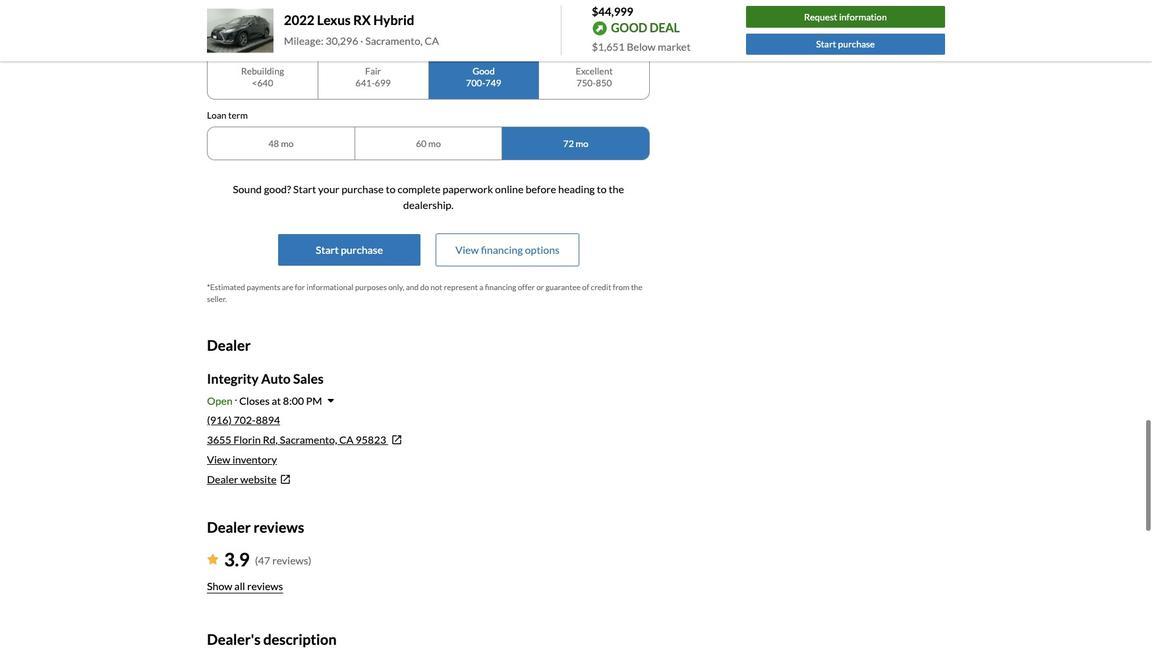 Task type: locate. For each thing, give the bounding box(es) containing it.
3655 florin rd , sacramento, ca 95823
[[207, 433, 386, 446]]

0 horizontal spatial to
[[386, 183, 396, 196]]

mo right 72
[[576, 138, 589, 149]]

good?
[[264, 183, 291, 196]]

750-
[[577, 77, 596, 88]]

loan term
[[207, 110, 248, 121]]

start purchase button down request information button
[[746, 34, 946, 55]]

and
[[406, 283, 419, 292]]

0 vertical spatial purchase
[[838, 39, 875, 50]]

0 vertical spatial view
[[456, 244, 479, 256]]

1 dealer from the top
[[207, 337, 251, 354]]

inventory
[[233, 453, 277, 465]]

0 horizontal spatial sacramento,
[[280, 433, 337, 446]]

1 vertical spatial view
[[207, 453, 231, 465]]

reviews right all
[[247, 580, 283, 592]]

to right heading
[[597, 183, 607, 196]]

1 vertical spatial sacramento,
[[280, 433, 337, 446]]

1 horizontal spatial ca
[[425, 35, 439, 47]]

mo for 60 mo
[[429, 138, 441, 149]]

1 vertical spatial dealer
[[207, 473, 238, 485]]

0 horizontal spatial view
[[207, 453, 231, 465]]

view inventory
[[207, 453, 277, 465]]

0 vertical spatial reviews
[[254, 518, 304, 536]]

informational
[[307, 283, 354, 292]]

0 horizontal spatial start purchase button
[[278, 234, 421, 266]]

0 horizontal spatial the
[[609, 183, 624, 196]]

below
[[627, 40, 656, 52]]

fair
[[365, 65, 381, 77]]

1 horizontal spatial start purchase button
[[746, 34, 946, 55]]

the right heading
[[609, 183, 624, 196]]

view down 3655
[[207, 453, 231, 465]]

(916) 702-8894 link
[[207, 413, 280, 426]]

1 vertical spatial ca
[[339, 433, 354, 446]]

purchase for the bottom start purchase button
[[341, 244, 383, 256]]

description
[[263, 631, 337, 648]]

sales
[[293, 371, 324, 386]]

0 horizontal spatial mo
[[281, 138, 294, 149]]

request
[[804, 11, 838, 22]]

purchase right your
[[342, 183, 384, 196]]

ca down down payment (0%) text field
[[425, 35, 439, 47]]

offer
[[518, 283, 535, 292]]

2 dealer from the top
[[207, 473, 238, 485]]

mo
[[281, 138, 294, 149], [429, 138, 441, 149], [576, 138, 589, 149]]

mo for 72 mo
[[576, 138, 589, 149]]

purposes
[[355, 283, 387, 292]]

1 vertical spatial start purchase
[[316, 244, 383, 256]]

dealer up integrity on the bottom left of page
[[207, 337, 251, 354]]

1 horizontal spatial start purchase
[[816, 39, 875, 50]]

sacramento,
[[365, 35, 423, 47], [280, 433, 337, 446]]

view for view financing options
[[456, 244, 479, 256]]

mo right "48"
[[281, 138, 294, 149]]

the inside sound good? start your purchase to complete paperwork online before heading to the dealership.
[[609, 183, 624, 196]]

dealer
[[207, 337, 251, 354], [207, 473, 238, 485], [207, 518, 251, 536]]

the right from
[[631, 283, 643, 292]]

start purchase up informational
[[316, 244, 383, 256]]

1 horizontal spatial sacramento,
[[365, 35, 423, 47]]

purchase down information
[[838, 39, 875, 50]]

1 vertical spatial start
[[293, 183, 316, 196]]

0 vertical spatial the
[[609, 183, 624, 196]]

not
[[431, 283, 443, 292]]

702-
[[234, 413, 256, 426]]

at
[[272, 394, 281, 407]]

1 vertical spatial the
[[631, 283, 643, 292]]

dealer website link
[[207, 471, 650, 487]]

view
[[456, 244, 479, 256], [207, 453, 231, 465]]

1 horizontal spatial view
[[456, 244, 479, 256]]

the inside *estimated payments are for informational purposes only, and do not represent a financing offer or guarantee of credit from the seller.
[[631, 283, 643, 292]]

2 mo from the left
[[429, 138, 441, 149]]

start purchase button up informational
[[278, 234, 421, 266]]

0 vertical spatial start
[[816, 39, 837, 50]]

2022 lexus rx hybrid mileage: 30,296 · sacramento, ca
[[284, 12, 439, 47]]

start up informational
[[316, 244, 339, 256]]

0 vertical spatial ca
[[425, 35, 439, 47]]

0 vertical spatial sacramento,
[[365, 35, 423, 47]]

sacramento, right ,
[[280, 433, 337, 446]]

purchase up purposes
[[341, 244, 383, 256]]

payments
[[247, 283, 281, 292]]

start purchase down request information button
[[816, 39, 875, 50]]

start
[[816, 39, 837, 50], [293, 183, 316, 196], [316, 244, 339, 256]]

1 mo from the left
[[281, 138, 294, 149]]

1 vertical spatial purchase
[[342, 183, 384, 196]]

show
[[207, 580, 232, 592]]

credit score
[[207, 37, 257, 48]]

term
[[228, 110, 248, 121]]

information
[[840, 11, 887, 22]]

1 horizontal spatial the
[[631, 283, 643, 292]]

1 horizontal spatial to
[[597, 183, 607, 196]]

only,
[[389, 283, 405, 292]]

3.9 (47 reviews)
[[224, 548, 312, 571]]

0 vertical spatial dealer
[[207, 337, 251, 354]]

request information
[[804, 11, 887, 22]]

financing left options
[[481, 244, 523, 256]]

641-
[[356, 77, 375, 88]]

are
[[282, 283, 293, 292]]

sacramento, inside 2022 lexus rx hybrid mileage: 30,296 · sacramento, ca
[[365, 35, 423, 47]]

ca left 95823
[[339, 433, 354, 446]]

2 vertical spatial dealer
[[207, 518, 251, 536]]

start down request at the right
[[816, 39, 837, 50]]

financing right a
[[485, 283, 517, 292]]

to
[[386, 183, 396, 196], [597, 183, 607, 196]]

0 horizontal spatial start purchase
[[316, 244, 383, 256]]

represent
[[444, 283, 478, 292]]

or
[[537, 283, 544, 292]]

mo right 60
[[429, 138, 441, 149]]

paperwork
[[443, 183, 493, 196]]

dealer up 3.9
[[207, 518, 251, 536]]

loan
[[207, 110, 227, 121]]

website
[[240, 473, 277, 485]]

3 mo from the left
[[576, 138, 589, 149]]

caret down image
[[328, 395, 334, 406]]

credit
[[207, 37, 233, 48]]

view inside button
[[456, 244, 479, 256]]

integrity
[[207, 371, 259, 386]]

start left your
[[293, 183, 316, 196]]

seller.
[[207, 294, 227, 304]]

excellent 750-850
[[576, 65, 613, 88]]

2 vertical spatial start
[[316, 244, 339, 256]]

rd
[[263, 433, 276, 446]]

1 horizontal spatial mo
[[429, 138, 441, 149]]

view inventory link
[[207, 453, 277, 465]]

dealer for dealer website
[[207, 473, 238, 485]]

0 horizontal spatial ca
[[339, 433, 354, 446]]

reviews up the 3.9 (47 reviews)
[[254, 518, 304, 536]]

dealer reviews
[[207, 518, 304, 536]]

view up represent
[[456, 244, 479, 256]]

deal
[[650, 20, 680, 35]]

financing inside *estimated payments are for informational purposes only, and do not represent a financing offer or guarantee of credit from the seller.
[[485, 283, 517, 292]]

3.9
[[224, 548, 250, 571]]

72
[[564, 138, 574, 149]]

sound
[[233, 183, 262, 196]]

1 vertical spatial reviews
[[247, 580, 283, 592]]

purchase inside sound good? start your purchase to complete paperwork online before heading to the dealership.
[[342, 183, 384, 196]]

$44,999
[[592, 5, 634, 18]]

start purchase
[[816, 39, 875, 50], [316, 244, 383, 256]]

1 vertical spatial financing
[[485, 283, 517, 292]]

integrity auto sales link
[[207, 371, 324, 386]]

1 to from the left
[[386, 183, 396, 196]]

sacramento, down 'hybrid'
[[365, 35, 423, 47]]

,
[[276, 433, 278, 446]]

$1,651 below market
[[592, 40, 691, 52]]

2 horizontal spatial mo
[[576, 138, 589, 149]]

online
[[495, 183, 524, 196]]

dealer inside dealer website link
[[207, 473, 238, 485]]

*estimated
[[207, 283, 245, 292]]

2 vertical spatial purchase
[[341, 244, 383, 256]]

to left complete at left
[[386, 183, 396, 196]]

3 dealer from the top
[[207, 518, 251, 536]]

score
[[235, 37, 257, 48]]

dealer for dealer reviews
[[207, 518, 251, 536]]

dealership.
[[403, 199, 454, 211]]

dealer down view inventory
[[207, 473, 238, 485]]

0 vertical spatial financing
[[481, 244, 523, 256]]

view financing options
[[456, 244, 560, 256]]

heading
[[559, 183, 595, 196]]

integrity auto sales
[[207, 371, 324, 386]]

sound good? start your purchase to complete paperwork online before heading to the dealership.
[[233, 183, 624, 211]]

60
[[416, 138, 427, 149]]



Task type: describe. For each thing, give the bounding box(es) containing it.
8:00
[[283, 394, 304, 407]]

complete
[[398, 183, 441, 196]]

for
[[295, 283, 305, 292]]

good
[[611, 20, 648, 35]]

good
[[473, 65, 495, 77]]

lexus
[[317, 12, 351, 28]]

Down payment (0%) text field
[[208, 0, 650, 27]]

·
[[361, 35, 363, 47]]

3655
[[207, 433, 232, 446]]

reviews)
[[272, 554, 312, 567]]

view for view inventory
[[207, 453, 231, 465]]

30,296
[[326, 35, 359, 47]]

699
[[375, 77, 391, 88]]

dealer's
[[207, 631, 261, 648]]

rebuilding <640
[[241, 65, 284, 88]]

48 mo
[[269, 138, 294, 149]]

show all reviews
[[207, 580, 283, 592]]

95823
[[356, 433, 386, 446]]

72 mo
[[564, 138, 589, 149]]

view financing options button
[[437, 234, 579, 266]]

48
[[269, 138, 279, 149]]

start inside sound good? start your purchase to complete paperwork online before heading to the dealership.
[[293, 183, 316, 196]]

closes
[[239, 394, 270, 407]]

excellent
[[576, 65, 613, 77]]

financing inside button
[[481, 244, 523, 256]]

dealer website
[[207, 473, 277, 485]]

dealer for dealer
[[207, 337, 251, 354]]

2 to from the left
[[597, 183, 607, 196]]

reviews inside show all reviews button
[[247, 580, 283, 592]]

1 vertical spatial start purchase button
[[278, 234, 421, 266]]

(916) 702-8894
[[207, 413, 280, 426]]

a
[[480, 283, 484, 292]]

$1,651
[[592, 40, 625, 52]]

show all reviews button
[[207, 573, 283, 600]]

open
[[207, 394, 233, 407]]

*estimated payments are for informational purposes only, and do not represent a financing offer or guarantee of credit from the seller.
[[207, 283, 643, 304]]

(47
[[255, 554, 270, 567]]

purchase for topmost start purchase button
[[838, 39, 875, 50]]

fair 641-699
[[356, 65, 391, 88]]

from
[[613, 283, 630, 292]]

749
[[486, 77, 502, 88]]

good deal
[[611, 20, 680, 35]]

open closes at 8:00 pm
[[207, 394, 322, 407]]

(916)
[[207, 413, 232, 426]]

pm
[[306, 394, 322, 407]]

guarantee
[[546, 283, 581, 292]]

0 vertical spatial start purchase
[[816, 39, 875, 50]]

<640
[[252, 77, 273, 88]]

start for topmost start purchase button
[[816, 39, 837, 50]]

of
[[582, 283, 590, 292]]

before
[[526, 183, 557, 196]]

rx
[[353, 12, 371, 28]]

options
[[525, 244, 560, 256]]

ca inside 2022 lexus rx hybrid mileage: 30,296 · sacramento, ca
[[425, 35, 439, 47]]

good 700-749
[[466, 65, 502, 88]]

credit
[[591, 283, 612, 292]]

mileage:
[[284, 35, 324, 47]]

star image
[[207, 554, 219, 565]]

do
[[420, 283, 429, 292]]

start for the bottom start purchase button
[[316, 244, 339, 256]]

all
[[235, 580, 245, 592]]

rebuilding
[[241, 65, 284, 77]]

florin
[[234, 433, 261, 446]]

2022
[[284, 12, 315, 28]]

dealer's description
[[207, 631, 337, 648]]

2022 lexus rx hybrid image
[[207, 6, 274, 55]]

mo for 48 mo
[[281, 138, 294, 149]]

auto
[[261, 371, 291, 386]]

0 vertical spatial start purchase button
[[746, 34, 946, 55]]

60 mo
[[416, 138, 441, 149]]

hybrid
[[374, 12, 415, 28]]



Task type: vqa. For each thing, say whether or not it's contained in the screenshot.
the right CarGurus,
no



